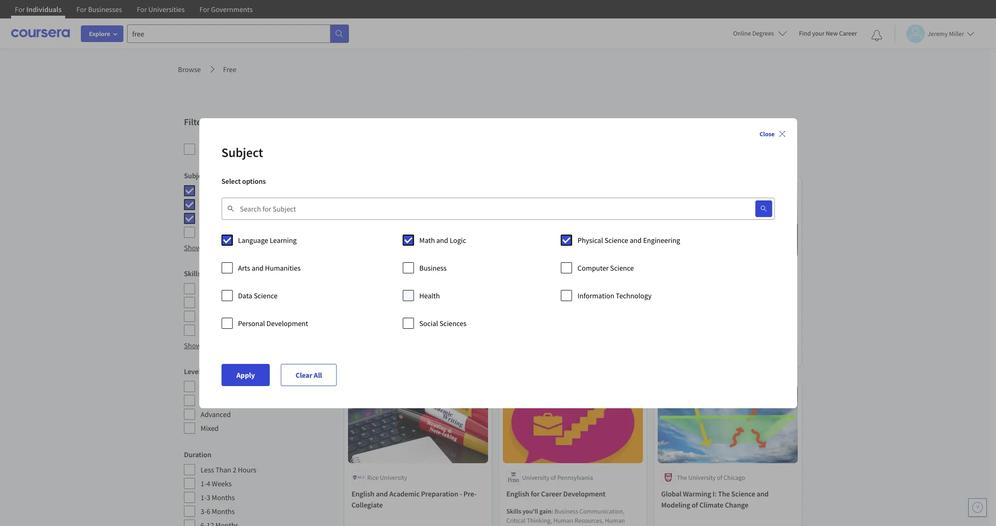 Task type: vqa. For each thing, say whether or not it's contained in the screenshot.
Select options
yes



Task type: describe. For each thing, give the bounding box(es) containing it.
logic inside select subject options element
[[450, 236, 466, 245]]

information technology
[[578, 291, 652, 300]]

social
[[420, 319, 438, 328]]

climate
[[700, 501, 724, 510]]

governments
[[211, 5, 253, 14]]

show more for algebra
[[184, 341, 219, 350]]

learning inside subject group
[[232, 186, 259, 196]]

apply
[[236, 371, 255, 380]]

1-4 weeks
[[201, 479, 232, 489]]

select
[[221, 176, 241, 186]]

information
[[578, 291, 615, 300]]

adaptability
[[201, 298, 238, 307]]

physical inside subject group
[[201, 214, 226, 223]]

individuals
[[26, 5, 62, 14]]

for businesses
[[76, 5, 122, 14]]

eligible
[[221, 145, 244, 154]]

for universities
[[137, 5, 185, 14]]

clear all
[[295, 371, 322, 380]]

for for businesses
[[76, 5, 87, 14]]

848
[[341, 116, 361, 132]]

rice
[[368, 474, 379, 482]]

close
[[760, 130, 775, 138]]

health
[[420, 291, 440, 300]]

credit eligible
[[201, 145, 244, 154]]

english and academic preparation - pre- collegiate
[[352, 490, 477, 510]]

search image
[[760, 205, 768, 212]]

career inside 'link'
[[839, 29, 857, 37]]

show more button for arts and humanities
[[184, 242, 219, 253]]

advanced
[[201, 410, 231, 419]]

than
[[216, 466, 231, 475]]

of up english for career development at the right bottom
[[551, 474, 556, 482]]

collegiate
[[352, 501, 383, 510]]

english for english for career development
[[507, 490, 530, 499]]

personal
[[238, 319, 265, 328]]

science right data
[[254, 291, 278, 300]]

subject group
[[184, 170, 335, 239]]

clear all button
[[281, 364, 337, 386]]

more for algebra
[[203, 341, 219, 350]]

algebra
[[201, 326, 224, 335]]

physical inside select subject options element
[[578, 236, 603, 245]]

less
[[201, 466, 214, 475]]

technology
[[616, 291, 652, 300]]

arts inside select subject options element
[[238, 263, 250, 273]]

english for career development
[[507, 490, 606, 499]]

resources
[[507, 526, 534, 527]]

weeks
[[212, 479, 232, 489]]

the for introduction
[[523, 268, 533, 277]]

math and logic inside select subject options element
[[420, 236, 466, 245]]

1- for 3
[[201, 493, 207, 503]]

physical science and engineering inside subject group
[[201, 214, 303, 223]]

skills for skills
[[184, 269, 201, 278]]

help center image
[[972, 503, 984, 514]]

yonsei
[[368, 268, 385, 277]]

pre-
[[464, 490, 477, 499]]

computer science
[[578, 263, 634, 273]]

math inside select subject options element
[[420, 236, 435, 245]]

change
[[725, 501, 749, 510]]

2
[[233, 466, 236, 475]]

critical
[[507, 517, 526, 525]]

1 horizontal spatial for
[[531, 490, 540, 499]]

social sciences
[[420, 319, 467, 328]]

to
[[548, 284, 554, 293]]

physical science and engineering inside select subject options element
[[578, 236, 680, 245]]

computer
[[578, 263, 609, 273]]

academic
[[390, 490, 420, 499]]

language inside subject group
[[201, 186, 231, 196]]

business for business communication, critical thinking, human resources, human resources operations, application developmen
[[555, 508, 579, 516]]

modeling
[[662, 501, 691, 510]]

university up english for career development at the right bottom
[[523, 474, 550, 482]]

filter by
[[184, 116, 216, 128]]

3
[[207, 493, 210, 503]]

free
[[223, 65, 236, 74]]

sydney
[[569, 268, 589, 277]]

skills you'll gain :
[[507, 508, 555, 516]]

show notifications image
[[872, 30, 883, 41]]

results
[[363, 116, 400, 132]]

development down pennsylvania
[[564, 490, 606, 499]]

apply button
[[221, 364, 270, 386]]

korean
[[383, 284, 405, 293]]

hours
[[238, 466, 256, 475]]

848 results for "free"
[[341, 116, 455, 132]]

options
[[242, 176, 266, 186]]

new
[[826, 29, 838, 37]]

browse
[[178, 65, 201, 74]]

science up computer science
[[605, 236, 629, 245]]

show more button for algebra
[[184, 340, 219, 351]]

select subject options element
[[221, 231, 775, 342]]

business for business
[[420, 263, 447, 273]]

of left the chicago
[[717, 474, 723, 482]]

university for english
[[380, 474, 407, 482]]

communication,
[[580, 508, 625, 516]]

0 vertical spatial for
[[403, 116, 419, 132]]

subject dialog
[[199, 118, 797, 409]]

first step korean
[[352, 284, 405, 293]]

the university of chicago
[[677, 474, 746, 482]]

by
[[207, 116, 216, 128]]

level
[[184, 367, 201, 376]]

months for 1-3 months
[[212, 493, 235, 503]]

show more for arts and humanities
[[184, 243, 219, 252]]

duration
[[184, 450, 211, 460]]

skills group
[[184, 268, 335, 337]]

math inside subject group
[[201, 200, 216, 209]]

language learning inside subject group
[[201, 186, 259, 196]]

-
[[460, 490, 463, 499]]

more for arts and humanities
[[203, 243, 219, 252]]

language inside select subject options element
[[238, 236, 268, 245]]

credit
[[201, 145, 219, 154]]

data
[[238, 291, 252, 300]]

i:
[[713, 490, 717, 499]]

learning inside select subject options element
[[270, 236, 297, 245]]

1-3 months
[[201, 493, 235, 503]]

show for algebra
[[184, 341, 201, 350]]

show for arts and humanities
[[184, 243, 201, 252]]

"free"
[[421, 116, 455, 132]]

close button
[[756, 126, 790, 142]]

you'll
[[523, 508, 539, 516]]

university for global
[[689, 474, 716, 482]]

humanities inside select subject options element
[[265, 263, 301, 273]]

3-
[[201, 507, 207, 516]]

software
[[217, 312, 245, 321]]

business communication, critical thinking, human resources, human resources operations, application developmen
[[507, 508, 639, 527]]

for individuals
[[15, 5, 62, 14]]

coursera image
[[11, 26, 70, 41]]



Task type: locate. For each thing, give the bounding box(es) containing it.
the right the i:
[[719, 490, 730, 499]]

0 vertical spatial physical science and engineering
[[201, 214, 303, 223]]

physical up computer
[[578, 236, 603, 245]]

university up warming
[[689, 474, 716, 482]]

development inside select subject options element
[[267, 319, 308, 328]]

2 human from the left
[[605, 517, 625, 525]]

0 horizontal spatial language
[[201, 186, 231, 196]]

pennsylvania
[[558, 474, 593, 482]]

development
[[246, 312, 288, 321], [267, 319, 308, 328], [564, 490, 606, 499]]

1 for from the left
[[15, 5, 25, 14]]

english up you'll
[[507, 490, 530, 499]]

0 horizontal spatial physical science and engineering
[[201, 214, 303, 223]]

1 horizontal spatial career
[[839, 29, 857, 37]]

development down data science
[[246, 312, 288, 321]]

english up collegiate
[[352, 490, 375, 499]]

humanities inside subject group
[[228, 228, 263, 237]]

6
[[207, 507, 210, 516]]

1 vertical spatial business
[[555, 508, 579, 516]]

math and logic
[[201, 200, 247, 209], [420, 236, 466, 245]]

show more button up accounting
[[184, 242, 219, 253]]

0 vertical spatial math
[[201, 200, 216, 209]]

1 horizontal spatial logic
[[450, 236, 466, 245]]

1 horizontal spatial skills
[[507, 508, 522, 516]]

rice university
[[368, 474, 407, 482]]

warming
[[683, 490, 712, 499]]

2 months from the top
[[212, 507, 235, 516]]

skills inside group
[[184, 269, 201, 278]]

months right 6
[[212, 507, 235, 516]]

logic down select options
[[231, 200, 247, 209]]

and inside global warming i: the science and modeling of climate change
[[757, 490, 769, 499]]

0 horizontal spatial business
[[420, 263, 447, 273]]

1 horizontal spatial math and logic
[[420, 236, 466, 245]]

data science
[[238, 291, 278, 300]]

1 horizontal spatial language
[[238, 236, 268, 245]]

for left universities on the left of page
[[137, 5, 147, 14]]

english inside the english and academic preparation - pre- collegiate
[[352, 490, 375, 499]]

career down 'university of pennsylvania'
[[542, 490, 562, 499]]

1 horizontal spatial arts
[[238, 263, 250, 273]]

science inside global warming i: the science and modeling of climate change
[[732, 490, 756, 499]]

1 vertical spatial physical
[[578, 236, 603, 245]]

english for english and academic preparation - pre- collegiate
[[352, 490, 375, 499]]

all
[[314, 371, 322, 380]]

business inside business communication, critical thinking, human resources, human resources operations, application developmen
[[555, 508, 579, 516]]

1 vertical spatial 1-
[[201, 493, 207, 503]]

0 horizontal spatial humanities
[[228, 228, 263, 237]]

1 vertical spatial language learning
[[238, 236, 297, 245]]

for for individuals
[[15, 5, 25, 14]]

development inside skills group
[[246, 312, 288, 321]]

subject inside group
[[184, 171, 208, 180]]

arts and humanities
[[201, 228, 263, 237], [238, 263, 301, 273]]

0 vertical spatial arts and humanities
[[201, 228, 263, 237]]

show
[[184, 243, 201, 252], [184, 341, 201, 350]]

engineering inside subject group
[[266, 214, 303, 223]]

0 horizontal spatial human
[[554, 517, 574, 525]]

1 human from the left
[[554, 517, 574, 525]]

clear
[[295, 371, 312, 380]]

of left sydney
[[563, 268, 568, 277]]

logic
[[231, 200, 247, 209], [450, 236, 466, 245]]

yonsei university
[[368, 268, 414, 277]]

physical science and engineering down options
[[201, 214, 303, 223]]

1 vertical spatial show
[[184, 341, 201, 350]]

for left governments
[[200, 5, 210, 14]]

operations,
[[536, 526, 567, 527]]

0 horizontal spatial skills
[[184, 269, 201, 278]]

1 months from the top
[[212, 493, 235, 503]]

global warming i: the science and modeling of climate change
[[662, 490, 769, 510]]

1 horizontal spatial english
[[507, 490, 530, 499]]

development right personal
[[267, 319, 308, 328]]

for
[[403, 116, 419, 132], [531, 490, 540, 499]]

1 show more button from the top
[[184, 242, 219, 253]]

arts and humanities inside subject group
[[201, 228, 263, 237]]

0 horizontal spatial arts
[[201, 228, 213, 237]]

show more
[[184, 243, 219, 252], [184, 341, 219, 350]]

0 vertical spatial show
[[184, 243, 201, 252]]

language
[[201, 186, 231, 196], [238, 236, 268, 245]]

0 vertical spatial subject
[[221, 144, 263, 161]]

of down warming
[[692, 501, 698, 510]]

1 horizontal spatial human
[[605, 517, 625, 525]]

0 vertical spatial show more button
[[184, 242, 219, 253]]

1 horizontal spatial engineering
[[643, 236, 680, 245]]

0 horizontal spatial for
[[403, 116, 419, 132]]

1 vertical spatial months
[[212, 507, 235, 516]]

level group
[[184, 366, 335, 435]]

businesses
[[88, 5, 122, 14]]

1 english from the left
[[352, 490, 375, 499]]

1 vertical spatial show more
[[184, 341, 219, 350]]

agile software development
[[201, 312, 288, 321]]

logic down the search by keyword search field
[[450, 236, 466, 245]]

the
[[523, 268, 533, 277], [677, 474, 688, 482], [719, 490, 730, 499]]

accounting
[[201, 284, 235, 294]]

0 vertical spatial more
[[203, 243, 219, 252]]

university up 'korean'
[[386, 268, 414, 277]]

human up operations,
[[554, 517, 574, 525]]

1 vertical spatial arts and humanities
[[238, 263, 301, 273]]

beginner
[[201, 382, 229, 392]]

math
[[201, 200, 216, 209], [420, 236, 435, 245]]

science up change
[[732, 490, 756, 499]]

2 horizontal spatial the
[[719, 490, 730, 499]]

for left the ""free""
[[403, 116, 419, 132]]

more
[[203, 243, 219, 252], [203, 341, 219, 350]]

1 vertical spatial for
[[531, 490, 540, 499]]

arts
[[201, 228, 213, 237], [238, 263, 250, 273]]

for up skills you'll gain :
[[531, 490, 540, 499]]

2 for from the left
[[76, 5, 87, 14]]

1 show from the top
[[184, 243, 201, 252]]

mixed
[[201, 424, 219, 433]]

application
[[568, 526, 599, 527]]

skills for skills you'll gain :
[[507, 508, 522, 516]]

0 horizontal spatial english
[[352, 490, 375, 499]]

1 horizontal spatial humanities
[[265, 263, 301, 273]]

0 vertical spatial months
[[212, 493, 235, 503]]

2 1- from the top
[[201, 493, 207, 503]]

0 vertical spatial learning
[[232, 186, 259, 196]]

0 vertical spatial engineering
[[266, 214, 303, 223]]

1 horizontal spatial subject
[[221, 144, 263, 161]]

1 vertical spatial logic
[[450, 236, 466, 245]]

subject inside dialog
[[221, 144, 263, 161]]

sciences
[[440, 319, 467, 328]]

introduction
[[507, 284, 546, 293]]

show more button down algebra
[[184, 340, 219, 351]]

the inside global warming i: the science and modeling of climate change
[[719, 490, 730, 499]]

the for global
[[677, 474, 688, 482]]

learning
[[232, 186, 259, 196], [270, 236, 297, 245]]

universities
[[148, 5, 185, 14]]

1 vertical spatial learning
[[270, 236, 297, 245]]

filter
[[184, 116, 205, 128]]

and
[[218, 200, 230, 209], [253, 214, 265, 223], [214, 228, 226, 237], [437, 236, 448, 245], [630, 236, 642, 245], [252, 263, 264, 273], [376, 490, 388, 499], [757, 490, 769, 499]]

science down select options
[[228, 214, 251, 223]]

1 vertical spatial skills
[[507, 508, 522, 516]]

find your new career
[[799, 29, 857, 37]]

4 for from the left
[[200, 5, 210, 14]]

2 show more from the top
[[184, 341, 219, 350]]

for left individuals
[[15, 5, 25, 14]]

banner navigation
[[7, 0, 260, 25]]

more down algebra
[[203, 341, 219, 350]]

the up global on the right bottom
[[677, 474, 688, 482]]

1 horizontal spatial physical
[[578, 236, 603, 245]]

for for universities
[[137, 5, 147, 14]]

1 vertical spatial engineering
[[643, 236, 680, 245]]

university of pennsylvania
[[523, 474, 593, 482]]

for left businesses
[[76, 5, 87, 14]]

more up accounting
[[203, 243, 219, 252]]

0 horizontal spatial career
[[542, 490, 562, 499]]

step
[[367, 284, 381, 293]]

0 vertical spatial physical
[[201, 214, 226, 223]]

logic inside subject group
[[231, 200, 247, 209]]

for governments
[[200, 5, 253, 14]]

thinking,
[[527, 517, 553, 525]]

show more down algebra
[[184, 341, 219, 350]]

0 horizontal spatial the
[[523, 268, 533, 277]]

science up the information technology
[[610, 263, 634, 273]]

subject up select options
[[221, 144, 263, 161]]

arts inside subject group
[[201, 228, 213, 237]]

career right new
[[839, 29, 857, 37]]

0 vertical spatial business
[[420, 263, 447, 273]]

engineering inside select subject options element
[[643, 236, 680, 245]]

university up "introduction to calculus"
[[534, 268, 561, 277]]

first step korean link
[[352, 283, 485, 294]]

language learning inside select subject options element
[[238, 236, 297, 245]]

0 horizontal spatial learning
[[232, 186, 259, 196]]

science inside subject group
[[228, 214, 251, 223]]

0 vertical spatial skills
[[184, 269, 201, 278]]

1 vertical spatial language
[[238, 236, 268, 245]]

university for first
[[386, 268, 414, 277]]

1 vertical spatial more
[[203, 341, 219, 350]]

months down weeks at bottom
[[212, 493, 235, 503]]

1 horizontal spatial learning
[[270, 236, 297, 245]]

1 show more from the top
[[184, 243, 219, 252]]

0 horizontal spatial math
[[201, 200, 216, 209]]

0 horizontal spatial physical
[[201, 214, 226, 223]]

browse link
[[178, 64, 201, 75]]

0 horizontal spatial logic
[[231, 200, 247, 209]]

skills up critical
[[507, 508, 522, 516]]

Search by keyword search field
[[240, 198, 733, 220]]

global
[[662, 490, 682, 499]]

agile
[[201, 312, 216, 321]]

arts and humanities inside select subject options element
[[238, 263, 301, 273]]

resources,
[[575, 517, 604, 525]]

1 more from the top
[[203, 243, 219, 252]]

1 vertical spatial math
[[420, 236, 435, 245]]

physical science and engineering up computer science
[[578, 236, 680, 245]]

english for career development link
[[507, 489, 639, 500]]

1 vertical spatial arts
[[238, 263, 250, 273]]

2 show more button from the top
[[184, 340, 219, 351]]

1 horizontal spatial business
[[555, 508, 579, 516]]

1- down the less at the left bottom of page
[[201, 479, 207, 489]]

business inside select subject options element
[[420, 263, 447, 273]]

calculus
[[556, 284, 582, 293]]

0 vertical spatial math and logic
[[201, 200, 247, 209]]

science
[[228, 214, 251, 223], [605, 236, 629, 245], [610, 263, 634, 273], [254, 291, 278, 300], [732, 490, 756, 499]]

0 vertical spatial language
[[201, 186, 231, 196]]

personal development
[[238, 319, 308, 328]]

1 vertical spatial physical science and engineering
[[578, 236, 680, 245]]

skills up accounting
[[184, 269, 201, 278]]

3-6 months
[[201, 507, 235, 516]]

university up academic
[[380, 474, 407, 482]]

preparation
[[422, 490, 459, 499]]

0 vertical spatial 1-
[[201, 479, 207, 489]]

2 show from the top
[[184, 341, 201, 350]]

subject down credit
[[184, 171, 208, 180]]

the up introduction at the right bottom of page
[[523, 268, 533, 277]]

global warming i: the science and modeling of climate change link
[[662, 489, 794, 511]]

2 vertical spatial the
[[719, 490, 730, 499]]

1 1- from the top
[[201, 479, 207, 489]]

1- up 3- on the left of page
[[201, 493, 207, 503]]

gain
[[540, 508, 552, 516]]

duration group
[[184, 449, 335, 527]]

1- for 4
[[201, 479, 207, 489]]

3 for from the left
[[137, 5, 147, 14]]

0 horizontal spatial subject
[[184, 171, 208, 180]]

first
[[352, 284, 366, 293]]

0 horizontal spatial math and logic
[[201, 200, 247, 209]]

months for 3-6 months
[[212, 507, 235, 516]]

your
[[813, 29, 825, 37]]

university for introduction
[[534, 268, 561, 277]]

human down communication,
[[605, 517, 625, 525]]

for for governments
[[200, 5, 210, 14]]

physical down select
[[201, 214, 226, 223]]

chicago
[[724, 474, 746, 482]]

introduction to calculus
[[507, 284, 582, 293]]

show more up accounting
[[184, 243, 219, 252]]

find
[[799, 29, 811, 37]]

business right :
[[555, 508, 579, 516]]

university
[[386, 268, 414, 277], [534, 268, 561, 277], [380, 474, 407, 482], [523, 474, 550, 482], [689, 474, 716, 482]]

the university of sydney
[[523, 268, 589, 277]]

of inside global warming i: the science and modeling of climate change
[[692, 501, 698, 510]]

1 vertical spatial humanities
[[265, 263, 301, 273]]

0 vertical spatial the
[[523, 268, 533, 277]]

4
[[207, 479, 210, 489]]

1 vertical spatial the
[[677, 474, 688, 482]]

and inside the english and academic preparation - pre- collegiate
[[376, 490, 388, 499]]

math and logic inside subject group
[[201, 200, 247, 209]]

1 vertical spatial subject
[[184, 171, 208, 180]]

human
[[554, 517, 574, 525], [605, 517, 625, 525]]

1 horizontal spatial the
[[677, 474, 688, 482]]

1 vertical spatial show more button
[[184, 340, 219, 351]]

0 vertical spatial career
[[839, 29, 857, 37]]

introduction to calculus link
[[507, 283, 639, 294]]

None search field
[[127, 24, 349, 43]]

0 horizontal spatial engineering
[[266, 214, 303, 223]]

1 vertical spatial math and logic
[[420, 236, 466, 245]]

2 english from the left
[[507, 490, 530, 499]]

business up first step korean link
[[420, 263, 447, 273]]

0 vertical spatial arts
[[201, 228, 213, 237]]

1 horizontal spatial physical science and engineering
[[578, 236, 680, 245]]

1 vertical spatial career
[[542, 490, 562, 499]]

1 horizontal spatial math
[[420, 236, 435, 245]]

0 vertical spatial logic
[[231, 200, 247, 209]]

0 vertical spatial language learning
[[201, 186, 259, 196]]

0 vertical spatial humanities
[[228, 228, 263, 237]]

0 vertical spatial show more
[[184, 243, 219, 252]]

2 more from the top
[[203, 341, 219, 350]]



